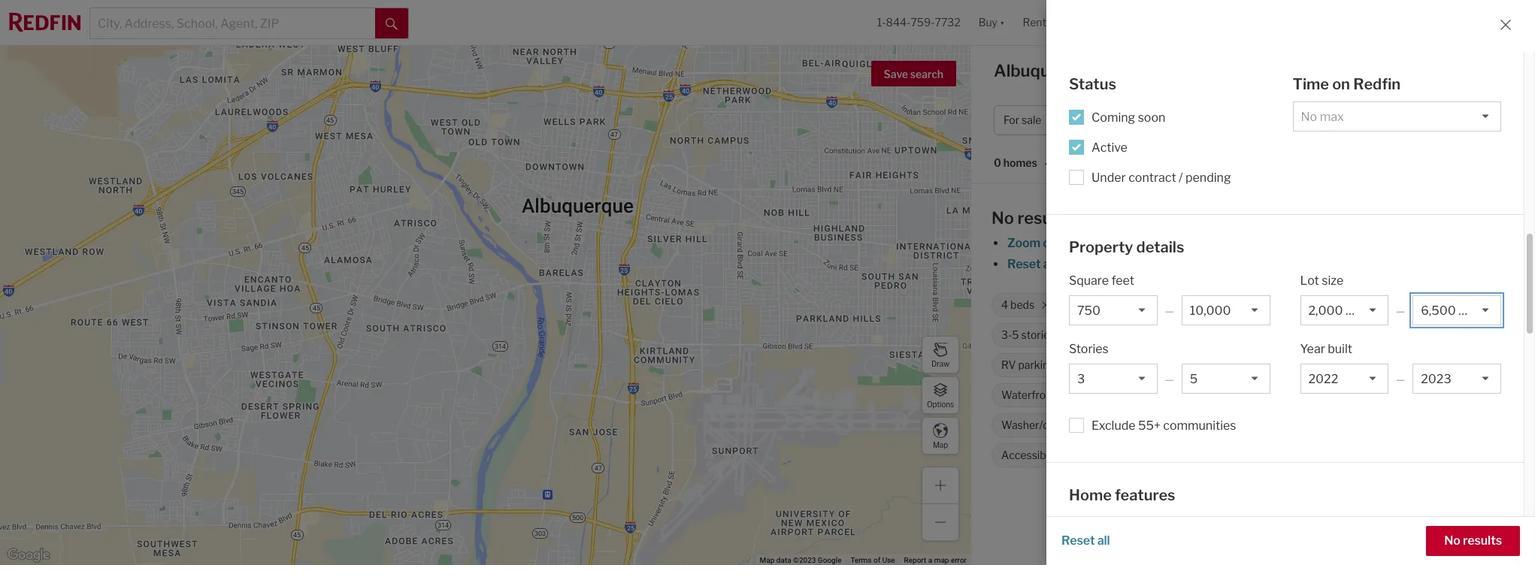 Task type: locate. For each thing, give the bounding box(es) containing it.
parking right rv
[[1019, 359, 1056, 372]]

all inside reset all button
[[1098, 534, 1111, 548]]

save search
[[884, 68, 944, 80]]

0 vertical spatial no
[[992, 208, 1014, 228]]

0 horizontal spatial sq.
[[1220, 299, 1234, 312]]

garage
[[1069, 522, 1110, 537]]

1 horizontal spatial results
[[1464, 534, 1503, 548]]

1 horizontal spatial 4+
[[1285, 114, 1298, 127]]

0 horizontal spatial redfin
[[1149, 502, 1186, 516]]

of right the one
[[1179, 257, 1191, 271]]

all down out
[[1044, 257, 1056, 271]]

options button
[[922, 377, 960, 414]]

rv
[[1002, 359, 1016, 372]]

1 vertical spatial results
[[1464, 534, 1503, 548]]

Any radio
[[1075, 552, 1112, 566]]

sq. left ft.-
[[1321, 299, 1335, 312]]

1 vertical spatial 4
[[1002, 299, 1009, 312]]

filters right your
[[1221, 257, 1253, 271]]

3+ radio
[[1174, 552, 1204, 566]]

on left main
[[1389, 359, 1401, 372]]

price button
[[1077, 105, 1141, 135]]

1 horizontal spatial home
[[1156, 114, 1186, 127]]

0 horizontal spatial map
[[760, 557, 775, 565]]

ft. left remove 750-10,000 sq. ft. icon
[[1236, 299, 1247, 312]]

no inside button
[[1445, 534, 1461, 548]]

1 horizontal spatial sq.
[[1321, 299, 1335, 312]]

4+ inside button
[[1285, 114, 1298, 127]]

parking right the 5+
[[1141, 449, 1178, 462]]

home features
[[1069, 487, 1176, 505]]

or
[[1096, 257, 1107, 271]]

mexico
[[1230, 502, 1270, 516]]

7732
[[935, 16, 961, 29]]

759-
[[911, 16, 935, 29]]

1 vertical spatial spots
[[1113, 522, 1144, 537]]

terms of use
[[851, 557, 895, 565]]

use
[[883, 557, 895, 565]]

— down conditioning
[[1165, 373, 1175, 386]]

of
[[1179, 257, 1191, 271], [874, 557, 881, 565]]

1 vertical spatial homes
[[1362, 257, 1400, 271]]

4 for 4 beds
[[1002, 299, 1009, 312]]

all up any radio
[[1098, 534, 1111, 548]]

0 horizontal spatial all
[[1044, 257, 1056, 271]]

0 horizontal spatial 4
[[1002, 299, 1009, 312]]

1 horizontal spatial no results
[[1445, 534, 1503, 548]]

2 sq. from the left
[[1321, 299, 1335, 312]]

5+ radio
[[1235, 552, 1265, 566]]

market insights link
[[1348, 49, 1437, 82]]

pets allowed
[[1278, 389, 1341, 402]]

0 vertical spatial on
[[1333, 75, 1351, 93]]

lot
[[1301, 274, 1320, 288]]

remove have view image
[[1245, 391, 1254, 400]]

feet
[[1112, 274, 1135, 288]]

no results
[[992, 208, 1072, 228], [1445, 534, 1503, 548]]

0 vertical spatial map
[[933, 440, 948, 449]]

1-844-759-7732
[[877, 16, 961, 29]]

4
[[1255, 114, 1262, 127], [1002, 299, 1009, 312]]

reset up any radio
[[1062, 534, 1095, 548]]

new mexico
[[1201, 502, 1270, 516]]

1 horizontal spatial /
[[1279, 114, 1283, 127]]

0 horizontal spatial filters
[[1059, 257, 1092, 271]]

City, Address, School, Agent, ZIP search field
[[90, 8, 375, 38]]

0 horizontal spatial home
[[1069, 487, 1112, 505]]

0 vertical spatial of
[[1179, 257, 1191, 271]]

1 horizontal spatial of
[[1179, 257, 1191, 271]]

new mexico link
[[1201, 502, 1270, 516]]

all
[[1044, 257, 1056, 271], [1098, 534, 1111, 548]]

0 horizontal spatial ft.
[[1236, 299, 1247, 312]]

0 horizontal spatial of
[[874, 557, 881, 565]]

home type
[[1156, 114, 1210, 127]]

0 vertical spatial home
[[1156, 114, 1186, 127]]

1 vertical spatial map
[[760, 557, 775, 565]]

0 horizontal spatial no
[[992, 208, 1014, 228]]

market
[[1348, 65, 1389, 80]]

/
[[1279, 114, 1283, 127], [1179, 170, 1183, 185]]

1 ft. from the left
[[1236, 299, 1247, 312]]

0 vertical spatial redfin
[[1354, 75, 1401, 93]]

4 left beds
[[1002, 299, 1009, 312]]

— down main
[[1397, 373, 1406, 386]]

remove washer/dryer hookup image
[[1117, 421, 1126, 430]]

1 horizontal spatial all
[[1098, 534, 1111, 548]]

55+
[[1139, 419, 1161, 433]]

6,500
[[1351, 299, 1382, 312]]

1 horizontal spatial on
[[1389, 359, 1401, 372]]

map inside map button
[[933, 440, 948, 449]]

list box
[[1293, 101, 1502, 131], [1069, 296, 1158, 326], [1182, 296, 1271, 326], [1301, 296, 1389, 326], [1413, 296, 1502, 326], [1069, 364, 1158, 394], [1182, 364, 1271, 394], [1301, 364, 1389, 394], [1413, 364, 1502, 394], [1301, 544, 1502, 566]]

baths
[[1090, 299, 1117, 312]]

home up garage
[[1069, 487, 1112, 505]]

0 vertical spatial parking
[[1019, 359, 1056, 372]]

1 horizontal spatial parking
[[1141, 449, 1178, 462]]

google
[[818, 557, 842, 565]]

0 horizontal spatial parking
[[1019, 359, 1056, 372]]

—
[[1165, 305, 1175, 317], [1397, 305, 1406, 317], [1165, 373, 1175, 386], [1397, 373, 1406, 386]]

remove rv parking image
[[1063, 361, 1072, 370]]

contract
[[1129, 170, 1177, 185]]

1 horizontal spatial homes
[[1362, 257, 1400, 271]]

homes right more
[[1362, 257, 1400, 271]]

filters up the square
[[1059, 257, 1092, 271]]

map left data
[[760, 557, 775, 565]]

1 vertical spatial no
[[1445, 534, 1461, 548]]

ft. left lot
[[1400, 299, 1411, 312]]

on right time
[[1333, 75, 1351, 93]]

0 vertical spatial reset
[[1008, 257, 1041, 271]]

0 horizontal spatial /
[[1179, 170, 1183, 185]]

1 horizontal spatial filters
[[1221, 257, 1253, 271]]

draw button
[[922, 336, 960, 374]]

homes inside zoom out reset all filters or remove one of your filters below to see more homes
[[1362, 257, 1400, 271]]

one
[[1155, 257, 1176, 271]]

5+
[[1126, 449, 1139, 462]]

/ left pending on the right of page
[[1179, 170, 1183, 185]]

1 vertical spatial redfin
[[1149, 502, 1186, 516]]

submit search image
[[386, 18, 398, 30]]

4+ left baths
[[1075, 299, 1087, 312]]

google image
[[4, 546, 53, 566]]

0 horizontal spatial 4+
[[1075, 299, 1087, 312]]

redfin
[[1354, 75, 1401, 93], [1149, 502, 1186, 516]]

parking
[[1019, 359, 1056, 372], [1141, 449, 1178, 462]]

built
[[1328, 342, 1353, 356]]

remove primary bedroom on main image
[[1436, 361, 1445, 370]]

home left type
[[1156, 114, 1186, 127]]

0 vertical spatial all
[[1044, 257, 1056, 271]]

/ for 4+
[[1279, 114, 1283, 127]]

coming soon
[[1092, 110, 1166, 124]]

4 bd / 4+ ba
[[1255, 114, 1313, 127]]

1 vertical spatial home
[[1069, 487, 1112, 505]]

air
[[1096, 359, 1111, 372]]

parking for 5+
[[1141, 449, 1178, 462]]

ft.-
[[1337, 299, 1351, 312]]

reset all
[[1062, 534, 1111, 548]]

4 for 4 bd / 4+ ba
[[1255, 114, 1262, 127]]

details
[[1137, 238, 1185, 256]]

1 horizontal spatial ft.
[[1400, 299, 1411, 312]]

map for map data ©2023 google
[[760, 557, 775, 565]]

1 vertical spatial /
[[1179, 170, 1183, 185]]

0 horizontal spatial homes
[[1004, 157, 1038, 169]]

spots up 1+ option
[[1113, 522, 1144, 537]]

option group
[[1075, 552, 1265, 566]]

4 left "bd"
[[1255, 114, 1262, 127]]

spots down house
[[1180, 449, 1208, 462]]

washer/dryer
[[1002, 419, 1069, 432]]

— left 10,000
[[1165, 305, 1175, 317]]

accessible home
[[1002, 449, 1086, 462]]

no results inside button
[[1445, 534, 1503, 548]]

have view
[[1188, 389, 1238, 402]]

— for stories
[[1165, 373, 1175, 386]]

map down 'options'
[[933, 440, 948, 449]]

1 vertical spatial no results
[[1445, 534, 1503, 548]]

nm
[[1104, 61, 1132, 80]]

1 horizontal spatial 4
[[1255, 114, 1262, 127]]

of left use
[[874, 557, 881, 565]]

report
[[904, 557, 927, 565]]

— for year built
[[1397, 373, 1406, 386]]

sq. right 10,000
[[1220, 299, 1234, 312]]

1 vertical spatial of
[[874, 557, 881, 565]]

reset down the zoom
[[1008, 257, 1041, 271]]

see
[[1307, 257, 1327, 271]]

/ inside button
[[1279, 114, 1283, 127]]

0 vertical spatial results
[[1018, 208, 1072, 228]]

house
[[1182, 419, 1212, 432]]

0 vertical spatial homes
[[1004, 157, 1038, 169]]

market insights
[[1348, 65, 1437, 80]]

10,000
[[1182, 299, 1218, 312]]

1+ radio
[[1112, 552, 1143, 566]]

0 vertical spatial 4+
[[1285, 114, 1298, 127]]

©2023
[[793, 557, 816, 565]]

view
[[1215, 389, 1238, 402]]

1 vertical spatial all
[[1098, 534, 1111, 548]]

property details
[[1069, 238, 1185, 256]]

0 vertical spatial no results
[[992, 208, 1072, 228]]

0 horizontal spatial spots
[[1113, 522, 1144, 537]]

home
[[1156, 114, 1186, 127], [1069, 487, 1112, 505]]

2 horizontal spatial sq.
[[1384, 299, 1398, 312]]

1 horizontal spatial no
[[1445, 534, 1461, 548]]

homes right 0
[[1004, 157, 1038, 169]]

albuquerque link
[[1286, 502, 1358, 516]]

1 vertical spatial parking
[[1141, 449, 1178, 462]]

4+ left ba on the right top of the page
[[1285, 114, 1298, 127]]

1 horizontal spatial spots
[[1180, 449, 1208, 462]]

lot
[[1413, 299, 1426, 312]]

0 vertical spatial /
[[1279, 114, 1283, 127]]

fireplace
[[1215, 359, 1260, 372]]

1 horizontal spatial redfin
[[1354, 75, 1401, 93]]

1 horizontal spatial reset
[[1062, 534, 1095, 548]]

home inside button
[[1156, 114, 1186, 127]]

4 inside button
[[1255, 114, 1262, 127]]

0 vertical spatial 4
[[1255, 114, 1262, 127]]

under
[[1092, 170, 1126, 185]]

map for map
[[933, 440, 948, 449]]

750-10,000 sq. ft.
[[1157, 299, 1247, 312]]

sq. right 6,500
[[1384, 299, 1398, 312]]

save search button
[[871, 61, 957, 86]]

3 sq. from the left
[[1384, 299, 1398, 312]]

— left lot
[[1397, 305, 1406, 317]]

square feet
[[1069, 274, 1135, 288]]

exclude 55+ communities
[[1092, 419, 1237, 433]]

1 horizontal spatial map
[[933, 440, 948, 449]]

primary
[[1301, 359, 1339, 372]]

/ right "bd"
[[1279, 114, 1283, 127]]

0 horizontal spatial reset
[[1008, 257, 1041, 271]]

1 vertical spatial reset
[[1062, 534, 1095, 548]]

ft.
[[1236, 299, 1247, 312], [1400, 299, 1411, 312]]

map
[[935, 557, 949, 565]]

albuquerque
[[1286, 502, 1358, 516]]



Task type: describe. For each thing, give the bounding box(es) containing it.
— for lot size
[[1397, 305, 1406, 317]]

waterfront
[[1002, 389, 1056, 402]]

sale
[[1221, 61, 1255, 80]]

error
[[951, 557, 967, 565]]

price
[[1086, 114, 1112, 127]]

property
[[1069, 238, 1134, 256]]

out
[[1043, 236, 1062, 250]]

status
[[1069, 75, 1117, 93]]

ba
[[1300, 114, 1313, 127]]

type
[[1188, 114, 1210, 127]]

data
[[777, 557, 792, 565]]

conditioning
[[1113, 359, 1174, 372]]

:
[[1078, 157, 1081, 169]]

hookup
[[1072, 419, 1109, 432]]

remove basement image
[[1155, 391, 1164, 400]]

0
[[994, 157, 1002, 169]]

zoom out button
[[1007, 236, 1063, 250]]

reset all button
[[1062, 526, 1111, 557]]

2 filters from the left
[[1221, 257, 1253, 271]]

washer/dryer hookup
[[1002, 419, 1109, 432]]

2 ft. from the left
[[1400, 299, 1411, 312]]

1 vertical spatial 4+
[[1075, 299, 1087, 312]]

4+ radio
[[1204, 552, 1235, 566]]

to
[[1292, 257, 1304, 271]]

time on redfin
[[1293, 75, 1401, 93]]

2+ radio
[[1143, 552, 1174, 566]]

remove fireplace image
[[1268, 361, 1277, 370]]

pending
[[1186, 170, 1232, 185]]

1 vertical spatial on
[[1389, 359, 1401, 372]]

4+ baths
[[1075, 299, 1117, 312]]

year
[[1301, 342, 1326, 356]]

/ for pending
[[1179, 170, 1183, 185]]

for
[[1004, 114, 1020, 127]]

home
[[1057, 449, 1086, 462]]

albuquerque, nm homes for sale
[[994, 61, 1255, 80]]

main
[[1403, 359, 1427, 372]]

— for square feet
[[1165, 305, 1175, 317]]

3-5 stories
[[1002, 329, 1055, 342]]

search
[[911, 68, 944, 80]]

stories
[[1069, 342, 1109, 356]]

homes inside 0 homes • sort : recommended
[[1004, 157, 1038, 169]]

0 horizontal spatial on
[[1333, 75, 1351, 93]]

0 horizontal spatial results
[[1018, 208, 1072, 228]]

remove air conditioning image
[[1182, 361, 1191, 370]]

zoom out reset all filters or remove one of your filters below to see more homes
[[1008, 236, 1400, 271]]

750-
[[1157, 299, 1182, 312]]

save
[[884, 68, 908, 80]]

home type button
[[1147, 105, 1239, 135]]

square
[[1069, 274, 1109, 288]]

more
[[1330, 257, 1359, 271]]

sale
[[1022, 114, 1042, 127]]

homes
[[1135, 61, 1191, 80]]

allowed
[[1303, 389, 1341, 402]]

under contract / pending
[[1092, 170, 1232, 185]]

remove 750-10,000 sq. ft. image
[[1255, 301, 1264, 310]]

recommended button
[[1081, 156, 1171, 170]]

terms of use link
[[851, 557, 895, 565]]

your
[[1193, 257, 1218, 271]]

0 horizontal spatial no results
[[992, 208, 1072, 228]]

all inside zoom out reset all filters or remove one of your filters below to see more homes
[[1044, 257, 1056, 271]]

4 beds
[[1002, 299, 1035, 312]]

insights
[[1392, 65, 1437, 80]]

soon
[[1138, 110, 1166, 124]]

report a map error
[[904, 557, 967, 565]]

recommended
[[1083, 157, 1159, 169]]

reset inside zoom out reset all filters or remove one of your filters below to see more homes
[[1008, 257, 1041, 271]]

draw
[[932, 359, 950, 368]]

guest house
[[1150, 419, 1212, 432]]

features
[[1115, 487, 1176, 505]]

map data ©2023 google
[[760, 557, 842, 565]]

reset inside button
[[1062, 534, 1095, 548]]

1 filters from the left
[[1059, 257, 1092, 271]]

2,000
[[1289, 299, 1319, 312]]

home for home features
[[1069, 487, 1112, 505]]

remove 4 bd / 4+ ba image
[[1320, 116, 1329, 125]]

5+ parking spots
[[1126, 449, 1208, 462]]

guest
[[1150, 419, 1180, 432]]

rv parking
[[1002, 359, 1056, 372]]

accessible
[[1002, 449, 1055, 462]]

of inside zoom out reset all filters or remove one of your filters below to see more homes
[[1179, 257, 1191, 271]]

remove 2,000 sq. ft.-6,500 sq. ft. lot image
[[1436, 301, 1445, 310]]

4 bd / 4+ ba button
[[1245, 105, 1341, 135]]

map region
[[0, 0, 1134, 566]]

remove waterfront image
[[1064, 391, 1073, 400]]

options
[[927, 400, 954, 409]]

bd
[[1264, 114, 1277, 127]]

remove pets allowed image
[[1348, 391, 1357, 400]]

2,000 sq. ft.-6,500 sq. ft. lot
[[1289, 299, 1426, 312]]

garage spots
[[1069, 522, 1144, 537]]

active
[[1092, 140, 1128, 155]]

remove guest house image
[[1219, 421, 1228, 430]]

3-
[[1002, 329, 1013, 342]]

parking for rv
[[1019, 359, 1056, 372]]

remove 4 beds image
[[1042, 301, 1051, 310]]

a
[[929, 557, 933, 565]]

terms
[[851, 557, 872, 565]]

for sale button
[[994, 105, 1071, 135]]

1-
[[877, 16, 886, 29]]

size
[[1322, 274, 1344, 288]]

redfin link
[[1149, 502, 1186, 516]]

for
[[1194, 61, 1217, 80]]

1 sq. from the left
[[1220, 299, 1234, 312]]

home for home type
[[1156, 114, 1186, 127]]

time
[[1293, 75, 1330, 93]]

bedroom
[[1342, 359, 1386, 372]]

report a map error link
[[904, 557, 967, 565]]

5
[[1013, 329, 1019, 342]]

for sale
[[1004, 114, 1042, 127]]

0 vertical spatial spots
[[1180, 449, 1208, 462]]

albuquerque,
[[994, 61, 1100, 80]]

lot size
[[1301, 274, 1344, 288]]

results inside button
[[1464, 534, 1503, 548]]

basement
[[1097, 389, 1148, 402]]

coming
[[1092, 110, 1136, 124]]

have
[[1188, 389, 1213, 402]]



Task type: vqa. For each thing, say whether or not it's contained in the screenshot.
4,498 within the 4,498 homes •
no



